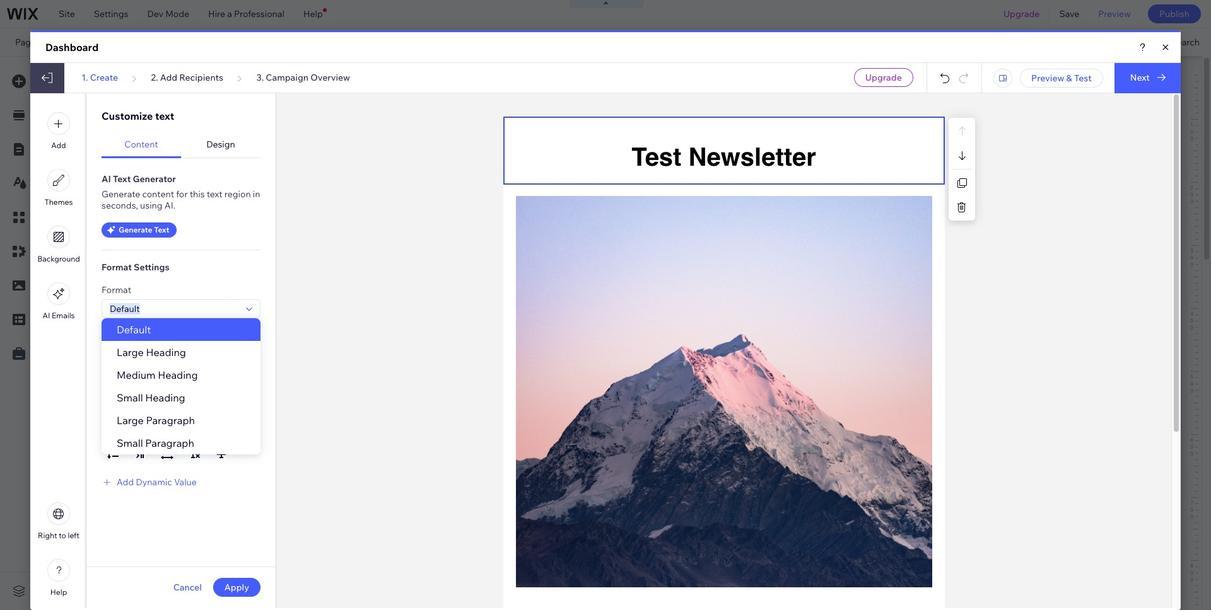 Task type: locate. For each thing, give the bounding box(es) containing it.
dev mode
[[147, 8, 189, 20]]

tools button
[[1085, 28, 1144, 56]]

help
[[303, 8, 323, 20]]

a
[[227, 8, 232, 20]]

hire
[[208, 8, 225, 20]]

preview button
[[1089, 0, 1141, 28]]

site
[[397, 37, 412, 48]]

professional
[[234, 8, 285, 20]]

connect
[[417, 37, 453, 48]]

search button
[[1145, 28, 1212, 56]]

dev
[[147, 8, 163, 20]]

search
[[48, 37, 84, 48]]

publish
[[1160, 8, 1190, 20]]

preview
[[1099, 8, 1131, 20]]

publish button
[[1148, 4, 1202, 23]]

save
[[1060, 8, 1080, 20]]

https://jamespeterson1902.wixsite.com/my-
[[217, 37, 397, 48]]

hire a professional
[[208, 8, 285, 20]]

100% button
[[1033, 28, 1084, 56]]

domain
[[475, 37, 507, 48]]

tools
[[1111, 37, 1133, 48]]

? button
[[1099, 88, 1103, 97]]



Task type: describe. For each thing, give the bounding box(es) containing it.
search
[[1171, 37, 1200, 48]]

results
[[86, 37, 125, 48]]

https://jamespeterson1902.wixsite.com/my-site connect your domain
[[217, 37, 507, 48]]

your
[[455, 37, 473, 48]]

?
[[1099, 88, 1103, 97]]

upgrade
[[1004, 8, 1040, 20]]

save button
[[1050, 0, 1089, 28]]

search results
[[48, 37, 125, 48]]

100%
[[1053, 37, 1075, 48]]

mode
[[165, 8, 189, 20]]

settings
[[94, 8, 128, 20]]

site
[[59, 8, 75, 20]]



Task type: vqa. For each thing, say whether or not it's contained in the screenshot.
'Tools'
yes



